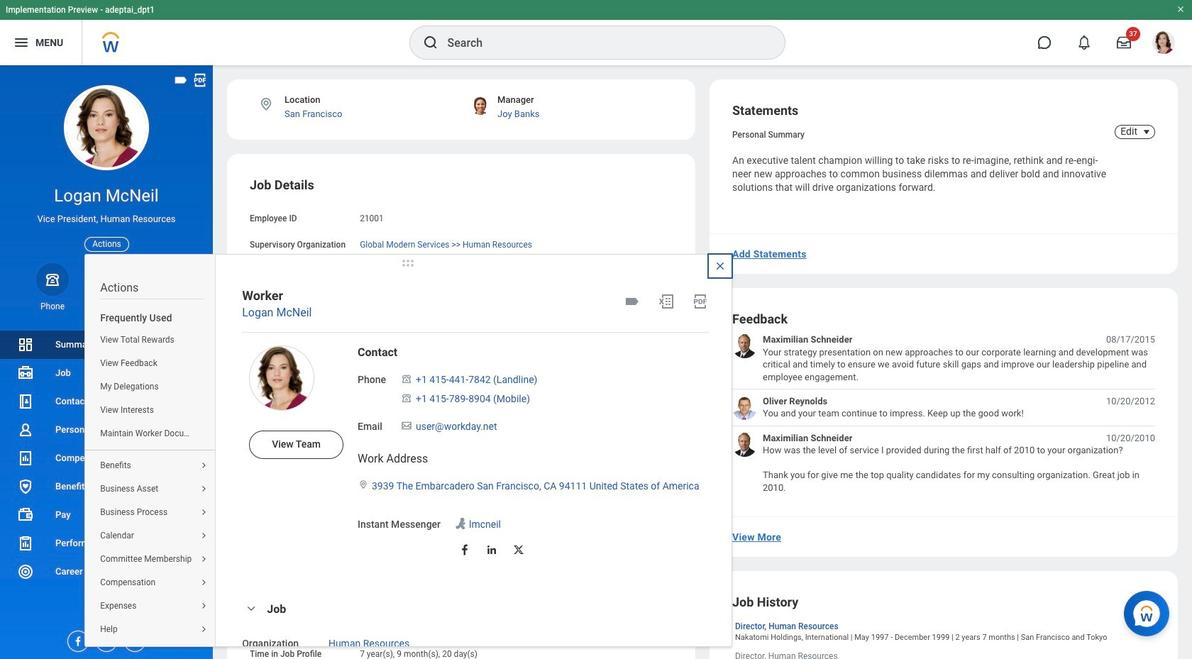 Task type: describe. For each thing, give the bounding box(es) containing it.
pay image
[[17, 507, 34, 524]]

close image
[[715, 260, 726, 272]]

1 vertical spatial location image
[[358, 480, 369, 490]]

notifications large image
[[1078, 35, 1092, 50]]

1 horizontal spatial facebook image
[[459, 544, 471, 556]]

7 menu item from the top
[[85, 595, 219, 619]]

1 chevron right image from the top
[[195, 486, 212, 494]]

benefits image
[[17, 479, 34, 496]]

chevron right image for third menu item from the bottom
[[195, 603, 212, 612]]

2 vertical spatial location image
[[360, 495, 371, 505]]

phone image
[[400, 392, 413, 404]]

location image
[[360, 469, 371, 479]]

view printable version (pdf) image
[[192, 72, 208, 88]]

job image
[[17, 365, 34, 382]]

2 employee's photo (maximilian schneider) image from the top
[[733, 432, 758, 457]]

email logan mcneil element
[[90, 301, 123, 312]]

social media x image
[[513, 544, 525, 556]]

tag image for view printable version (pdf) image
[[173, 72, 189, 88]]

search image
[[422, 34, 439, 51]]

personal image
[[17, 422, 34, 439]]

summary image
[[17, 337, 34, 354]]

items selected list
[[400, 371, 538, 407]]

Search Workday  search field
[[448, 27, 756, 58]]

phone image inside items selected 'list'
[[400, 373, 413, 385]]

tag image for export to excel image
[[624, 293, 641, 310]]

1 horizontal spatial mail image
[[400, 421, 413, 432]]

chevron down image
[[243, 604, 260, 614]]

2 menu item from the top
[[85, 478, 219, 501]]

chevron right image for fourth menu item from the top of the page
[[195, 533, 212, 541]]

employee's photo (logan mcneil) image
[[249, 346, 315, 411]]

5 menu item from the top
[[85, 548, 219, 572]]

chevron right image for 4th menu item from the bottom of the page
[[195, 580, 212, 588]]

inbox large image
[[1117, 35, 1132, 50]]

0 horizontal spatial facebook image
[[68, 632, 84, 647]]

phone logan mcneil element
[[36, 301, 69, 312]]

full time element
[[360, 416, 392, 429]]

linkedin image
[[486, 544, 498, 556]]

close environment banner image
[[1177, 5, 1186, 13]]

1 horizontal spatial list
[[733, 334, 1156, 494]]

contact image
[[17, 393, 34, 410]]

career image
[[17, 564, 34, 581]]



Task type: locate. For each thing, give the bounding box(es) containing it.
x image
[[125, 632, 141, 647]]

chevron right image for 7th menu item from the bottom of the page
[[195, 509, 212, 518]]

0 vertical spatial employee's photo (maximilian schneider) image
[[733, 334, 758, 359]]

facebook image
[[459, 544, 471, 556], [68, 632, 84, 647]]

0 horizontal spatial list
[[0, 331, 213, 615]]

phone image up the phone logan mcneil element
[[43, 271, 62, 288]]

group
[[250, 177, 673, 660], [242, 600, 709, 660]]

phone image
[[43, 271, 62, 288], [400, 373, 413, 385]]

facebook image left linkedin icon
[[68, 632, 84, 647]]

personal summary element
[[733, 127, 805, 140]]

chevron right image
[[195, 486, 212, 494], [195, 556, 212, 565], [195, 626, 212, 635]]

1 vertical spatial chevron right image
[[195, 556, 212, 565]]

tag image left export to excel image
[[624, 293, 641, 310]]

performance image
[[17, 535, 34, 552]]

1 vertical spatial facebook image
[[68, 632, 84, 647]]

tag image
[[173, 72, 189, 88], [624, 293, 641, 310]]

2 vertical spatial chevron right image
[[195, 626, 212, 635]]

mail image
[[98, 271, 115, 288], [400, 421, 413, 432]]

1 vertical spatial employee's photo (maximilian schneider) image
[[733, 432, 758, 457]]

location image
[[258, 97, 274, 112], [358, 480, 369, 490], [360, 495, 371, 505]]

employee's photo (oliver reynolds) image
[[733, 395, 758, 420]]

employee's photo (maximilian schneider) image down the employee's photo (oliver reynolds)
[[733, 432, 758, 457]]

2 chevron right image from the top
[[195, 556, 212, 565]]

8 menu item from the top
[[85, 619, 219, 642]]

facebook image down aim icon
[[459, 544, 471, 556]]

1 menu item from the top
[[85, 455, 219, 478]]

banner
[[0, 0, 1193, 65]]

tag image left view printable version (pdf) image
[[173, 72, 189, 88]]

chevron right image for ninth menu item from the bottom of the page
[[195, 462, 212, 471]]

menu
[[85, 308, 219, 660]]

chevron right image
[[195, 462, 212, 471], [195, 509, 212, 518], [195, 533, 212, 541], [195, 580, 212, 588], [195, 603, 212, 612]]

0 vertical spatial facebook image
[[459, 544, 471, 556]]

6 menu item from the top
[[85, 572, 219, 595]]

1 chevron right image from the top
[[195, 462, 212, 471]]

menu item
[[85, 455, 219, 478], [85, 478, 219, 501], [85, 501, 219, 525], [85, 525, 219, 548], [85, 548, 219, 572], [85, 572, 219, 595], [85, 595, 219, 619], [85, 619, 219, 642], [85, 642, 219, 660]]

3 chevron right image from the top
[[195, 533, 212, 541]]

employee's photo (maximilian schneider) image
[[733, 334, 758, 359], [733, 432, 758, 457]]

mail image down phone icon
[[400, 421, 413, 432]]

list
[[0, 331, 213, 615], [733, 334, 1156, 494]]

1 horizontal spatial tag image
[[624, 293, 641, 310]]

caret down image
[[1139, 126, 1156, 138]]

4 menu item from the top
[[85, 525, 219, 548]]

9 menu item from the top
[[85, 642, 219, 660]]

0 vertical spatial tag image
[[173, 72, 189, 88]]

justify image
[[13, 34, 30, 51]]

0 horizontal spatial tag image
[[173, 72, 189, 88]]

4 chevron right image from the top
[[195, 580, 212, 588]]

3 menu item from the top
[[85, 501, 219, 525]]

0 horizontal spatial phone image
[[43, 271, 62, 288]]

mail image up email logan mcneil element
[[98, 271, 115, 288]]

navigation pane region
[[0, 65, 213, 660]]

aim image
[[454, 517, 468, 531]]

view printable version (pdf) image
[[692, 293, 709, 310]]

1 vertical spatial mail image
[[400, 421, 413, 432]]

move modal image
[[394, 255, 423, 272]]

3 chevron right image from the top
[[195, 626, 212, 635]]

2 chevron right image from the top
[[195, 509, 212, 518]]

0 vertical spatial phone image
[[43, 271, 62, 288]]

linkedin image
[[97, 632, 112, 647]]

1 employee's photo (maximilian schneider) image from the top
[[733, 334, 758, 359]]

0 vertical spatial mail image
[[98, 271, 115, 288]]

1 horizontal spatial phone image
[[400, 373, 413, 385]]

employee's photo (maximilian schneider) image up the employee's photo (oliver reynolds)
[[733, 334, 758, 359]]

dialog
[[85, 254, 732, 660]]

5 chevron right image from the top
[[195, 603, 212, 612]]

profile logan mcneil image
[[1153, 31, 1176, 57]]

0 vertical spatial chevron right image
[[195, 486, 212, 494]]

0 horizontal spatial mail image
[[98, 271, 115, 288]]

export to excel image
[[658, 293, 675, 310]]

0 vertical spatial location image
[[258, 97, 274, 112]]

phone image up phone icon
[[400, 373, 413, 385]]

compensation image
[[17, 450, 34, 467]]

1 vertical spatial phone image
[[400, 373, 413, 385]]

1 vertical spatial tag image
[[624, 293, 641, 310]]



Task type: vqa. For each thing, say whether or not it's contained in the screenshot.
the Employee's Photo (Maximilian Schneider) to the bottom
yes



